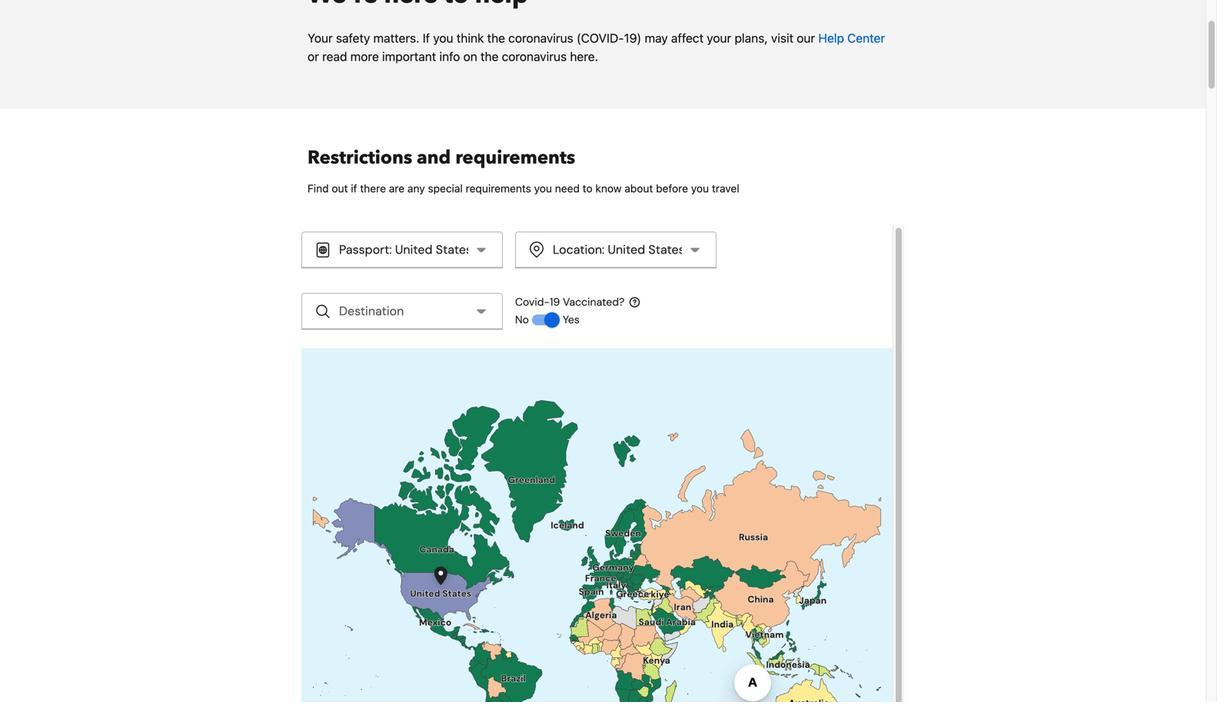 Task type: locate. For each thing, give the bounding box(es) containing it.
plans,
[[735, 31, 768, 45]]

special
[[428, 182, 463, 195]]

you left travel
[[691, 182, 709, 195]]

or
[[308, 49, 319, 64]]

1 vertical spatial the
[[481, 49, 499, 64]]

the right think
[[487, 31, 505, 45]]

coronavirus
[[508, 31, 573, 45], [502, 49, 567, 64]]

any
[[407, 182, 425, 195]]

your safety matters. if you think the coronavirus (covid-19) may affect your plans, visit our help center or read more important info on the coronavirus here.
[[308, 31, 885, 64]]

the right the on
[[481, 49, 499, 64]]

you left need
[[534, 182, 552, 195]]

you
[[433, 31, 453, 45], [534, 182, 552, 195], [691, 182, 709, 195]]

center
[[847, 31, 885, 45]]

requirements right special
[[466, 182, 531, 195]]

0 horizontal spatial you
[[433, 31, 453, 45]]

requirements up find out if there are any special requirements you need to know about before you travel
[[455, 145, 575, 171]]

find out if there are any special requirements you need to know about before you travel
[[308, 182, 739, 195]]

on
[[463, 49, 477, 64]]

the
[[487, 31, 505, 45], [481, 49, 499, 64]]

requirements
[[455, 145, 575, 171], [466, 182, 531, 195]]

you right if
[[433, 31, 453, 45]]

matters.
[[373, 31, 419, 45]]

need
[[555, 182, 580, 195]]

are
[[389, 182, 405, 195]]

travel
[[712, 182, 739, 195]]

help center link
[[818, 31, 885, 45]]

if
[[423, 31, 430, 45]]

coronavirus left here.
[[502, 49, 567, 64]]

0 vertical spatial coronavirus
[[508, 31, 573, 45]]

may
[[645, 31, 668, 45]]

if
[[351, 182, 357, 195]]

your
[[707, 31, 731, 45]]

coronavirus up here.
[[508, 31, 573, 45]]

know
[[595, 182, 622, 195]]



Task type: vqa. For each thing, say whether or not it's contained in the screenshot.
the
yes



Task type: describe. For each thing, give the bounding box(es) containing it.
out
[[332, 182, 348, 195]]

restrictions
[[308, 145, 412, 171]]

there
[[360, 182, 386, 195]]

safety
[[336, 31, 370, 45]]

about
[[624, 182, 653, 195]]

visit
[[771, 31, 793, 45]]

your
[[308, 31, 333, 45]]

think
[[456, 31, 484, 45]]

0 vertical spatial the
[[487, 31, 505, 45]]

1 vertical spatial requirements
[[466, 182, 531, 195]]

more
[[350, 49, 379, 64]]

find
[[308, 182, 329, 195]]

help
[[818, 31, 844, 45]]

you inside your safety matters. if you think the coronavirus (covid-19) may affect your plans, visit our help center or read more important info on the coronavirus here.
[[433, 31, 453, 45]]

restrictions and requirements
[[308, 145, 575, 171]]

1 horizontal spatial you
[[534, 182, 552, 195]]

info
[[439, 49, 460, 64]]

0 vertical spatial requirements
[[455, 145, 575, 171]]

1 vertical spatial coronavirus
[[502, 49, 567, 64]]

before
[[656, 182, 688, 195]]

important
[[382, 49, 436, 64]]

19)
[[624, 31, 641, 45]]

2 horizontal spatial you
[[691, 182, 709, 195]]

our
[[797, 31, 815, 45]]

and
[[417, 145, 451, 171]]

here.
[[570, 49, 598, 64]]

(covid-
[[577, 31, 624, 45]]

read
[[322, 49, 347, 64]]

to
[[583, 182, 593, 195]]

affect
[[671, 31, 704, 45]]



